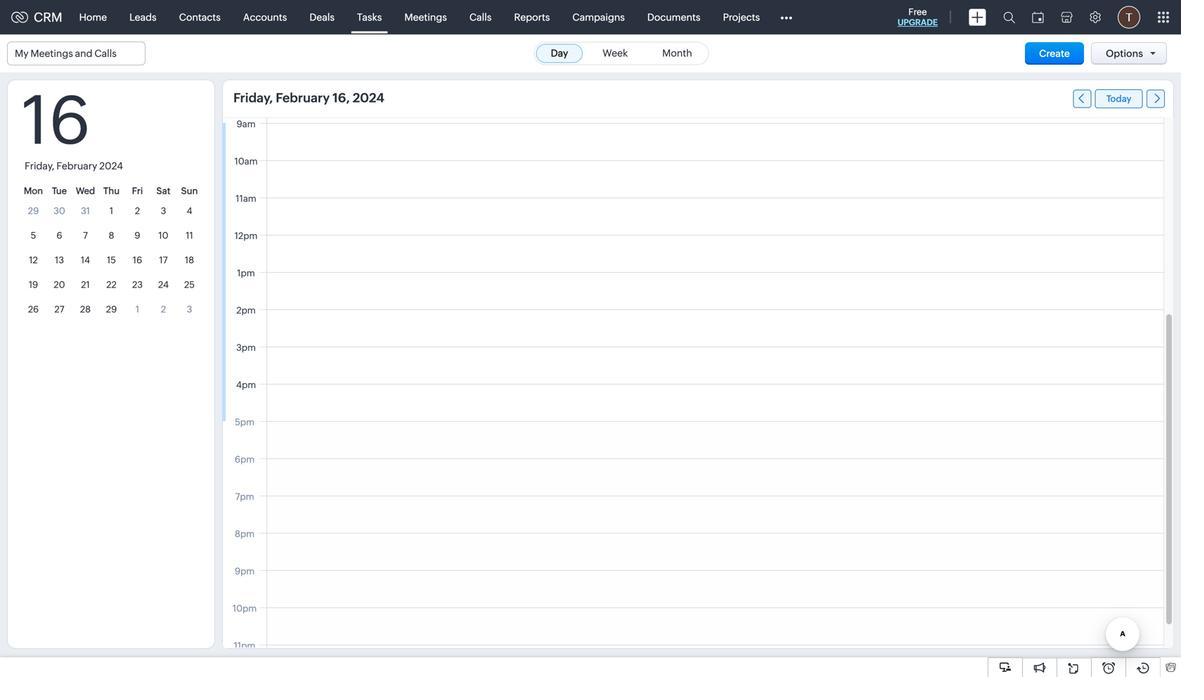Task type: locate. For each thing, give the bounding box(es) containing it.
meetings left calls link
[[405, 12, 447, 23]]

14
[[81, 255, 90, 265]]

1
[[110, 206, 113, 216], [136, 304, 139, 315]]

week link
[[588, 44, 643, 63]]

february right "," at the top left of page
[[56, 160, 97, 172]]

0 horizontal spatial calls
[[94, 48, 117, 59]]

create menu image
[[969, 9, 987, 26]]

1 vertical spatial 2
[[161, 304, 166, 315]]

contacts link
[[168, 0, 232, 34]]

1 vertical spatial 2024
[[99, 160, 123, 172]]

2
[[135, 206, 140, 216], [161, 304, 166, 315]]

1 horizontal spatial 16
[[133, 255, 142, 265]]

crm link
[[11, 10, 62, 24]]

1 vertical spatial 16
[[133, 255, 142, 265]]

28
[[80, 304, 91, 315]]

16 inside 16 friday , february 2024
[[22, 82, 91, 159]]

thu
[[103, 186, 120, 196]]

calls left reports
[[470, 12, 492, 23]]

2 down fri at the top of the page
[[135, 206, 140, 216]]

25
[[184, 280, 195, 290]]

16 for 16
[[133, 255, 142, 265]]

calendar image
[[1032, 12, 1044, 23]]

meetings
[[405, 12, 447, 23], [31, 48, 73, 59]]

0 horizontal spatial february
[[56, 160, 97, 172]]

0 vertical spatial 29
[[28, 206, 39, 216]]

21
[[81, 280, 90, 290]]

sat
[[157, 186, 171, 196]]

3 down 25
[[187, 304, 192, 315]]

1 vertical spatial calls
[[94, 48, 117, 59]]

documents link
[[636, 0, 712, 34]]

9am
[[237, 119, 256, 129]]

my
[[15, 48, 29, 59]]

10am
[[235, 156, 258, 167]]

1 down 23
[[136, 304, 139, 315]]

6
[[57, 230, 62, 241]]

february
[[276, 91, 330, 105], [56, 160, 97, 172]]

0 vertical spatial february
[[276, 91, 330, 105]]

0 horizontal spatial 3
[[161, 206, 166, 216]]

4pm
[[236, 380, 256, 390]]

5pm
[[235, 417, 255, 428]]

16 up 23
[[133, 255, 142, 265]]

0 vertical spatial meetings
[[405, 12, 447, 23]]

1 vertical spatial february
[[56, 160, 97, 172]]

0 horizontal spatial 16
[[22, 82, 91, 159]]

and
[[75, 48, 92, 59]]

calls
[[470, 12, 492, 23], [94, 48, 117, 59]]

campaigns
[[573, 12, 625, 23]]

february left 16,
[[276, 91, 330, 105]]

16 for 16 friday , february 2024
[[22, 82, 91, 159]]

wed
[[76, 186, 95, 196]]

0 vertical spatial 16
[[22, 82, 91, 159]]

1 horizontal spatial 3
[[187, 304, 192, 315]]

0 horizontal spatial meetings
[[31, 48, 73, 59]]

fri
[[132, 186, 143, 196]]

2024 inside 16 friday , february 2024
[[99, 160, 123, 172]]

profile image
[[1118, 6, 1141, 28]]

contacts
[[179, 12, 221, 23]]

Other Modules field
[[772, 6, 802, 28]]

1 horizontal spatial february
[[276, 91, 330, 105]]

1 horizontal spatial 29
[[106, 304, 117, 315]]

0 vertical spatial 2024
[[353, 91, 385, 105]]

29 down 22 at top left
[[106, 304, 117, 315]]

1 horizontal spatial 2024
[[353, 91, 385, 105]]

20
[[54, 280, 65, 290]]

0 horizontal spatial 2024
[[99, 160, 123, 172]]

29
[[28, 206, 39, 216], [106, 304, 117, 315]]

calls link
[[458, 0, 503, 34]]

calls right the and
[[94, 48, 117, 59]]

friday, february 16, 2024
[[233, 91, 385, 105]]

2024 right 16,
[[353, 91, 385, 105]]

0 vertical spatial 3
[[161, 206, 166, 216]]

1 vertical spatial 29
[[106, 304, 117, 315]]

tasks
[[357, 12, 382, 23]]

0 vertical spatial 2
[[135, 206, 140, 216]]

9pm
[[235, 566, 255, 577]]

0 vertical spatial calls
[[470, 12, 492, 23]]

day link
[[536, 44, 583, 63]]

today
[[1107, 94, 1132, 104]]

0 horizontal spatial 1
[[110, 206, 113, 216]]

3
[[161, 206, 166, 216], [187, 304, 192, 315]]

16 up "," at the top left of page
[[22, 82, 91, 159]]

deals link
[[298, 0, 346, 34]]

february inside 16 friday , february 2024
[[56, 160, 97, 172]]

reports link
[[503, 0, 561, 34]]

7
[[83, 230, 88, 241]]

search image
[[1004, 11, 1016, 23]]

accounts
[[243, 12, 287, 23]]

3pm
[[236, 343, 256, 353]]

1 down thu
[[110, 206, 113, 216]]

leads link
[[118, 0, 168, 34]]

sun
[[181, 186, 198, 196]]

3 down sat
[[161, 206, 166, 216]]

1 vertical spatial meetings
[[31, 48, 73, 59]]

2024 up thu
[[99, 160, 123, 172]]

tue
[[52, 186, 67, 196]]

29 down mon
[[28, 206, 39, 216]]

1 horizontal spatial meetings
[[405, 12, 447, 23]]

22
[[106, 280, 117, 290]]

create
[[1040, 48, 1070, 59]]

campaigns link
[[561, 0, 636, 34]]

2024
[[353, 91, 385, 105], [99, 160, 123, 172]]

mon
[[24, 186, 43, 196]]

home
[[79, 12, 107, 23]]

create menu element
[[961, 0, 995, 34]]

2 down 24 on the top left of page
[[161, 304, 166, 315]]

24
[[158, 280, 169, 290]]

12
[[29, 255, 38, 265]]

logo image
[[11, 12, 28, 23]]

1 horizontal spatial 1
[[136, 304, 139, 315]]

16 friday , february 2024
[[22, 82, 123, 172]]

week
[[603, 47, 628, 59]]

16
[[22, 82, 91, 159], [133, 255, 142, 265]]

1 horizontal spatial calls
[[470, 12, 492, 23]]

1 horizontal spatial 2
[[161, 304, 166, 315]]

0 horizontal spatial 2
[[135, 206, 140, 216]]

meetings right my in the left of the page
[[31, 48, 73, 59]]



Task type: describe. For each thing, give the bounding box(es) containing it.
my meetings and calls
[[15, 48, 117, 59]]

23
[[132, 280, 143, 290]]

meetings inside meetings link
[[405, 12, 447, 23]]

12pm
[[235, 231, 258, 241]]

options
[[1106, 48, 1144, 59]]

2pm
[[237, 305, 256, 316]]

free
[[909, 7, 927, 17]]

documents
[[648, 12, 701, 23]]

11pm
[[234, 641, 256, 651]]

0 vertical spatial 1
[[110, 206, 113, 216]]

10pm
[[233, 603, 257, 614]]

profile element
[[1110, 0, 1149, 34]]

18
[[185, 255, 194, 265]]

9
[[135, 230, 140, 241]]

17
[[159, 255, 168, 265]]

11
[[186, 230, 193, 241]]

13
[[55, 255, 64, 265]]

friday
[[25, 160, 52, 172]]

30
[[54, 206, 65, 216]]

5
[[31, 230, 36, 241]]

4
[[187, 206, 192, 216]]

16,
[[333, 91, 350, 105]]

upgrade
[[898, 18, 938, 27]]

accounts link
[[232, 0, 298, 34]]

day
[[551, 47, 568, 59]]

31
[[81, 206, 90, 216]]

15
[[107, 255, 116, 265]]

1 vertical spatial 1
[[136, 304, 139, 315]]

0 horizontal spatial 29
[[28, 206, 39, 216]]

meetings link
[[393, 0, 458, 34]]

projects link
[[712, 0, 772, 34]]

7pm
[[235, 492, 254, 502]]

today link
[[1096, 89, 1143, 108]]

19
[[29, 280, 38, 290]]

6pm
[[235, 454, 255, 465]]

,
[[52, 160, 54, 172]]

home link
[[68, 0, 118, 34]]

free upgrade
[[898, 7, 938, 27]]

friday,
[[233, 91, 273, 105]]

11am
[[236, 193, 257, 204]]

1pm
[[237, 268, 255, 279]]

crm
[[34, 10, 62, 24]]

deals
[[310, 12, 335, 23]]

search element
[[995, 0, 1024, 34]]

tasks link
[[346, 0, 393, 34]]

1 vertical spatial 3
[[187, 304, 192, 315]]

month link
[[648, 44, 707, 63]]

27
[[54, 304, 64, 315]]

projects
[[723, 12, 760, 23]]

month
[[663, 47, 693, 59]]

10
[[159, 230, 169, 241]]

26
[[28, 304, 39, 315]]

reports
[[514, 12, 550, 23]]

8
[[109, 230, 114, 241]]

leads
[[130, 12, 157, 23]]

8pm
[[235, 529, 255, 539]]



Task type: vqa. For each thing, say whether or not it's contained in the screenshot.
24
yes



